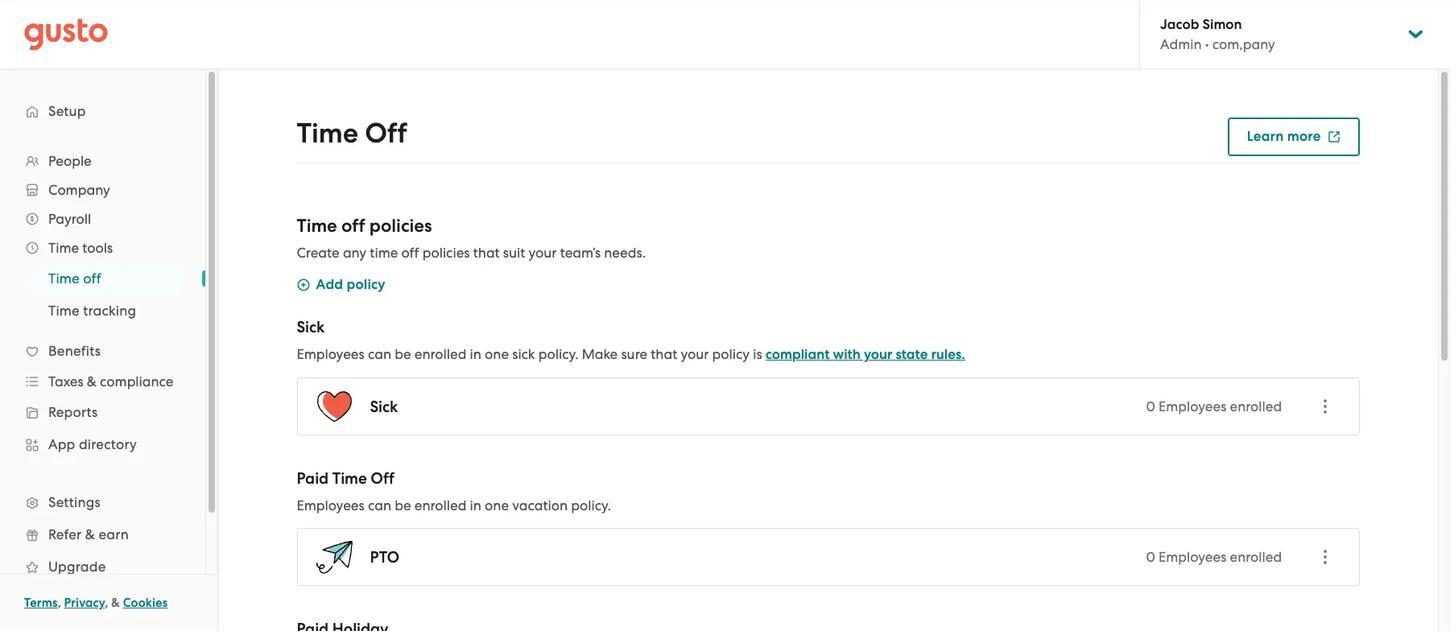 Task type: describe. For each thing, give the bounding box(es) containing it.
app directory link
[[16, 430, 189, 459]]

more
[[1288, 128, 1322, 145]]

benefits
[[48, 343, 101, 359]]

compliant with your state rules. link
[[766, 346, 966, 363]]

company
[[48, 182, 110, 198]]

time for time off
[[297, 117, 359, 150]]

learn more link
[[1228, 118, 1360, 156]]

com,pany
[[1213, 36, 1276, 52]]

0 vertical spatial policies
[[370, 215, 432, 237]]

learn
[[1248, 128, 1284, 145]]

1 , from the left
[[58, 596, 61, 611]]

with
[[833, 346, 861, 363]]

time for time off
[[48, 271, 80, 287]]

your inside the employees can be enrolled in one sick policy. make sure that your policy is compliant with your state rules.
[[681, 346, 709, 363]]

time tracking link
[[29, 296, 189, 325]]

sure
[[621, 346, 648, 363]]

team's
[[560, 245, 601, 261]]

be for employees can be enrolled in one vacation policy.
[[395, 498, 411, 514]]

& for compliance
[[87, 374, 97, 390]]

create
[[297, 245, 340, 261]]

1 horizontal spatial sick
[[370, 398, 398, 416]]

taxes & compliance button
[[16, 367, 189, 396]]

& for earn
[[85, 527, 95, 543]]

can for employees can be enrolled in one vacation policy.
[[368, 498, 392, 514]]

time off policies create any time off policies that suit your team's needs.
[[297, 215, 646, 261]]

refer & earn link
[[16, 520, 189, 549]]

taxes
[[48, 374, 83, 390]]

time for time tracking
[[48, 303, 80, 319]]

compliance
[[100, 374, 174, 390]]

•
[[1206, 36, 1210, 52]]

0 vertical spatial off
[[365, 117, 408, 150]]

2 vertical spatial &
[[111, 596, 120, 611]]

time off link
[[29, 264, 189, 293]]

vacation
[[513, 498, 568, 514]]

be for employees can be enrolled in one sick policy. make sure that your policy is compliant with your state rules.
[[395, 346, 411, 363]]

cookies button
[[123, 594, 168, 613]]

app
[[48, 437, 75, 453]]

1 vertical spatial off
[[371, 470, 395, 488]]

gusto navigation element
[[0, 69, 205, 632]]

compliant
[[766, 346, 830, 363]]

2 , from the left
[[105, 596, 108, 611]]

needs.
[[604, 245, 646, 261]]

list containing people
[[0, 147, 205, 615]]

0 employees enrolled for sick
[[1147, 399, 1283, 415]]

policy inside the employees can be enrolled in one sick policy. make sure that your policy is compliant with your state rules.
[[713, 346, 750, 363]]

opens in a new tab image
[[1328, 131, 1341, 143]]

off for time off policies create any time off policies that suit your team's needs.
[[342, 215, 365, 237]]

time for time tools
[[48, 240, 79, 256]]

paid time off
[[297, 470, 395, 488]]

terms
[[24, 596, 58, 611]]

add policy button
[[297, 276, 386, 297]]

0 for sick
[[1147, 399, 1156, 415]]

jacob
[[1161, 16, 1200, 33]]

policy. for employees can be enrolled in one sick policy. make sure that your policy is compliant with your state rules.
[[539, 346, 579, 363]]

2 horizontal spatial your
[[864, 346, 893, 363]]

setup link
[[16, 97, 189, 126]]

benefits link
[[16, 337, 189, 366]]

simon
[[1203, 16, 1243, 33]]

time tracking
[[48, 303, 136, 319]]

add policy
[[316, 276, 386, 293]]

payroll button
[[16, 205, 189, 234]]

paid
[[297, 470, 329, 488]]

privacy link
[[64, 596, 105, 611]]

reports
[[48, 404, 98, 421]]

can for employees can be enrolled in one sick policy. make sure that your policy is compliant with your state rules.
[[368, 346, 392, 363]]



Task type: vqa. For each thing, say whether or not it's contained in the screenshot.
TO MANAGE THE DETAILS, SEE INDIVIDUAL TAXES, AND MORE.
no



Task type: locate. For each thing, give the bounding box(es) containing it.
terms link
[[24, 596, 58, 611]]

one inside the employees can be enrolled in one sick policy. make sure that your policy is compliant with your state rules.
[[485, 346, 509, 363]]

1 vertical spatial &
[[85, 527, 95, 543]]

0 for pto
[[1147, 549, 1156, 566]]

1 horizontal spatial policy
[[713, 346, 750, 363]]

policy. inside the employees can be enrolled in one sick policy. make sure that your policy is compliant with your state rules.
[[539, 346, 579, 363]]

off right time
[[402, 245, 419, 261]]

upgrade
[[48, 559, 106, 575]]

sick
[[513, 346, 535, 363]]

be inside the employees can be enrolled in one sick policy. make sure that your policy is compliant with your state rules.
[[395, 346, 411, 363]]

0 vertical spatial one
[[485, 346, 509, 363]]

people
[[48, 153, 92, 169]]

privacy
[[64, 596, 105, 611]]

time
[[297, 117, 359, 150], [297, 215, 337, 237], [48, 240, 79, 256], [48, 271, 80, 287], [48, 303, 80, 319], [332, 470, 367, 488]]

&
[[87, 374, 97, 390], [85, 527, 95, 543], [111, 596, 120, 611]]

time inside dropdown button
[[48, 240, 79, 256]]

,
[[58, 596, 61, 611], [105, 596, 108, 611]]

1 vertical spatial one
[[485, 498, 509, 514]]

0 horizontal spatial that
[[473, 245, 500, 261]]

any
[[343, 245, 367, 261]]

0 vertical spatial &
[[87, 374, 97, 390]]

your
[[529, 245, 557, 261], [681, 346, 709, 363], [864, 346, 893, 363]]

enrolled
[[415, 346, 467, 363], [1231, 399, 1283, 415], [415, 498, 467, 514], [1231, 549, 1283, 566]]

0 vertical spatial policy
[[347, 276, 386, 293]]

list
[[0, 147, 205, 615], [0, 263, 205, 327]]

policies right time
[[423, 245, 470, 261]]

time inside time off policies create any time off policies that suit your team's needs.
[[297, 215, 337, 237]]

1 horizontal spatial off
[[342, 215, 365, 237]]

time
[[370, 245, 398, 261]]

0 horizontal spatial ,
[[58, 596, 61, 611]]

one for employees can be enrolled in one sick policy. make sure that your policy is compliant with your state rules.
[[485, 346, 509, 363]]

1 vertical spatial policy
[[713, 346, 750, 363]]

0 vertical spatial that
[[473, 245, 500, 261]]

1 in from the top
[[470, 346, 482, 363]]

0 vertical spatial be
[[395, 346, 411, 363]]

one for employees can be enrolled in one vacation policy.
[[485, 498, 509, 514]]

0 vertical spatial off
[[342, 215, 365, 237]]

& inside dropdown button
[[87, 374, 97, 390]]

that left "suit"
[[473, 245, 500, 261]]

off
[[342, 215, 365, 237], [402, 245, 419, 261], [83, 271, 101, 287]]

terms , privacy , & cookies
[[24, 596, 168, 611]]

0 horizontal spatial your
[[529, 245, 557, 261]]

tracking
[[83, 303, 136, 319]]

app directory
[[48, 437, 137, 453]]

one
[[485, 346, 509, 363], [485, 498, 509, 514]]

2 0 employees enrolled from the top
[[1147, 549, 1283, 566]]

your right with
[[864, 346, 893, 363]]

1 list from the top
[[0, 147, 205, 615]]

2 one from the top
[[485, 498, 509, 514]]

can down paid time off
[[368, 498, 392, 514]]

reports link
[[16, 398, 189, 427]]

& left cookies "button"
[[111, 596, 120, 611]]

off down tools
[[83, 271, 101, 287]]

0 employees enrolled for pto
[[1147, 549, 1283, 566]]

sick
[[297, 318, 325, 337], [370, 398, 398, 416]]

policy left the is
[[713, 346, 750, 363]]

upgrade link
[[16, 553, 189, 582]]

settings
[[48, 495, 101, 511]]

1 one from the top
[[485, 346, 509, 363]]

0 vertical spatial policy.
[[539, 346, 579, 363]]

off for time off
[[83, 271, 101, 287]]

suit
[[503, 245, 526, 261]]

time inside 'link'
[[48, 271, 80, 287]]

state
[[896, 346, 928, 363]]

policy.
[[539, 346, 579, 363], [571, 498, 611, 514]]

payroll
[[48, 211, 91, 227]]

setup
[[48, 103, 86, 119]]

1 horizontal spatial your
[[681, 346, 709, 363]]

2 vertical spatial off
[[83, 271, 101, 287]]

enrolled inside the employees can be enrolled in one sick policy. make sure that your policy is compliant with your state rules.
[[415, 346, 467, 363]]

1 vertical spatial 0 employees enrolled
[[1147, 549, 1283, 566]]

your right "suit"
[[529, 245, 557, 261]]

that inside time off policies create any time off policies that suit your team's needs.
[[473, 245, 500, 261]]

directory
[[79, 437, 137, 453]]

2 in from the top
[[470, 498, 482, 514]]

1 0 employees enrolled from the top
[[1147, 399, 1283, 415]]

in inside the employees can be enrolled in one sick policy. make sure that your policy is compliant with your state rules.
[[470, 346, 482, 363]]

your right sure
[[681, 346, 709, 363]]

module__icon___go7vc image
[[297, 279, 310, 292]]

add
[[316, 276, 343, 293]]

company button
[[16, 176, 189, 205]]

in left the sick on the bottom left of page
[[470, 346, 482, 363]]

policies
[[370, 215, 432, 237], [423, 245, 470, 261]]

1 vertical spatial in
[[470, 498, 482, 514]]

policies up time
[[370, 215, 432, 237]]

is
[[753, 346, 763, 363]]

time tools button
[[16, 234, 189, 263]]

settings link
[[16, 488, 189, 517]]

time for time off policies create any time off policies that suit your team's needs.
[[297, 215, 337, 237]]

1 be from the top
[[395, 346, 411, 363]]

& left "earn"
[[85, 527, 95, 543]]

pto
[[370, 548, 400, 567]]

in
[[470, 346, 482, 363], [470, 498, 482, 514]]

in for employees can be enrolled in one sick policy. make sure that your policy is compliant with your state rules.
[[470, 346, 482, 363]]

1 vertical spatial that
[[651, 346, 678, 363]]

cookies
[[123, 596, 168, 611]]

employees can be enrolled in one sick policy. make sure that your policy is compliant with your state rules.
[[297, 346, 966, 363]]

0 vertical spatial 0 employees enrolled
[[1147, 399, 1283, 415]]

one left the sick on the bottom left of page
[[485, 346, 509, 363]]

2 list from the top
[[0, 263, 205, 327]]

make
[[582, 346, 618, 363]]

1 horizontal spatial that
[[651, 346, 678, 363]]

1 vertical spatial 0
[[1147, 549, 1156, 566]]

1 vertical spatial policy.
[[571, 498, 611, 514]]

list containing time off
[[0, 263, 205, 327]]

policy down any
[[347, 276, 386, 293]]

employees can be enrolled in one vacation policy.
[[297, 498, 611, 514]]

off inside time off 'link'
[[83, 271, 101, 287]]

refer
[[48, 527, 82, 543]]

time off
[[297, 117, 408, 150]]

time tools
[[48, 240, 113, 256]]

admin
[[1161, 36, 1202, 52]]

0 vertical spatial sick
[[297, 318, 325, 337]]

can down add policy
[[368, 346, 392, 363]]

taxes & compliance
[[48, 374, 174, 390]]

1 0 from the top
[[1147, 399, 1156, 415]]

2 be from the top
[[395, 498, 411, 514]]

0 vertical spatial can
[[368, 346, 392, 363]]

in for employees can be enrolled in one vacation policy.
[[470, 498, 482, 514]]

0 vertical spatial in
[[470, 346, 482, 363]]

policy. right the vacation
[[571, 498, 611, 514]]

can
[[368, 346, 392, 363], [368, 498, 392, 514]]

employees inside the employees can be enrolled in one sick policy. make sure that your policy is compliant with your state rules.
[[297, 346, 365, 363]]

that inside the employees can be enrolled in one sick policy. make sure that your policy is compliant with your state rules.
[[651, 346, 678, 363]]

one left the vacation
[[485, 498, 509, 514]]

, left privacy link at the bottom left of the page
[[58, 596, 61, 611]]

tools
[[82, 240, 113, 256]]

0 employees enrolled
[[1147, 399, 1283, 415], [1147, 549, 1283, 566]]

1 vertical spatial policies
[[423, 245, 470, 261]]

policy. right the sick on the bottom left of page
[[539, 346, 579, 363]]

1 vertical spatial be
[[395, 498, 411, 514]]

0 vertical spatial 0
[[1147, 399, 1156, 415]]

0 horizontal spatial off
[[83, 271, 101, 287]]

2 can from the top
[[368, 498, 392, 514]]

1 can from the top
[[368, 346, 392, 363]]

0 horizontal spatial policy
[[347, 276, 386, 293]]

2 0 from the top
[[1147, 549, 1156, 566]]

that right sure
[[651, 346, 678, 363]]

0 horizontal spatial sick
[[297, 318, 325, 337]]

& right taxes
[[87, 374, 97, 390]]

1 vertical spatial sick
[[370, 398, 398, 416]]

1 vertical spatial off
[[402, 245, 419, 261]]

2 horizontal spatial off
[[402, 245, 419, 261]]

your inside time off policies create any time off policies that suit your team's needs.
[[529, 245, 557, 261]]

off up any
[[342, 215, 365, 237]]

1 vertical spatial can
[[368, 498, 392, 514]]

0
[[1147, 399, 1156, 415], [1147, 549, 1156, 566]]

1 horizontal spatial ,
[[105, 596, 108, 611]]

policy
[[347, 276, 386, 293], [713, 346, 750, 363]]

in left the vacation
[[470, 498, 482, 514]]

employees
[[297, 346, 365, 363], [1159, 399, 1227, 415], [297, 498, 365, 514], [1159, 549, 1227, 566]]

time off
[[48, 271, 101, 287]]

rules.
[[932, 346, 966, 363]]

can inside the employees can be enrolled in one sick policy. make sure that your policy is compliant with your state rules.
[[368, 346, 392, 363]]

off
[[365, 117, 408, 150], [371, 470, 395, 488]]

, down upgrade link
[[105, 596, 108, 611]]

learn more
[[1248, 128, 1322, 145]]

jacob simon admin • com,pany
[[1161, 16, 1276, 52]]

home image
[[24, 18, 108, 50]]

refer & earn
[[48, 527, 129, 543]]

be
[[395, 346, 411, 363], [395, 498, 411, 514]]

people button
[[16, 147, 189, 176]]

policy inside button
[[347, 276, 386, 293]]

policy. for employees can be enrolled in one vacation policy.
[[571, 498, 611, 514]]

that
[[473, 245, 500, 261], [651, 346, 678, 363]]

earn
[[99, 527, 129, 543]]



